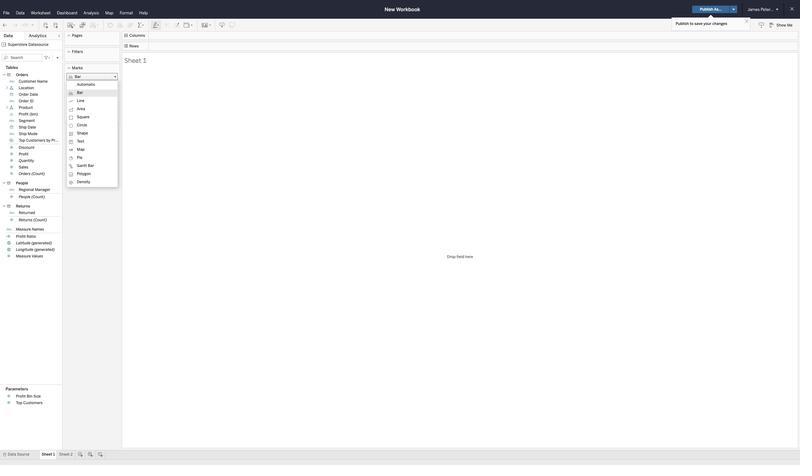 Task type: describe. For each thing, give the bounding box(es) containing it.
orders (count)
[[19, 172, 45, 176]]

orders for orders (count)
[[19, 172, 31, 176]]

show me button
[[767, 20, 799, 30]]

changes
[[713, 22, 728, 26]]

to
[[690, 22, 694, 26]]

sheet 2
[[59, 453, 73, 457]]

1 vertical spatial bar
[[77, 91, 83, 95]]

datasource
[[28, 43, 49, 47]]

new
[[385, 6, 395, 12]]

latitude
[[16, 241, 30, 246]]

drop field here
[[447, 255, 473, 259]]

marks
[[72, 66, 83, 70]]

your
[[704, 22, 712, 26]]

save
[[695, 22, 703, 26]]

density
[[77, 180, 90, 184]]

new data source image
[[43, 22, 49, 28]]

publish as...
[[700, 7, 722, 12]]

drop
[[447, 255, 456, 259]]

superstore datasource
[[8, 43, 49, 47]]

format
[[120, 11, 133, 15]]

customer name
[[19, 79, 48, 84]]

close image
[[744, 18, 750, 24]]

pause auto updates image
[[53, 22, 59, 28]]

measure for measure values
[[16, 255, 31, 259]]

download image
[[219, 22, 225, 28]]

profit (bin)
[[19, 112, 38, 117]]

workbook
[[396, 6, 420, 12]]

0 horizontal spatial sheet
[[42, 453, 52, 457]]

me
[[787, 23, 793, 28]]

1 vertical spatial size
[[33, 395, 41, 399]]

order id
[[19, 99, 34, 103]]

tables
[[6, 65, 18, 70]]

order for order id
[[19, 99, 29, 103]]

redo image
[[12, 22, 18, 28]]

profit ratio
[[16, 235, 36, 239]]

area
[[77, 107, 85, 111]]

0 horizontal spatial sheet 1
[[42, 453, 55, 457]]

0 vertical spatial size
[[89, 92, 96, 96]]

(generated) for longitude (generated)
[[34, 248, 55, 252]]

sort ascending image
[[117, 22, 123, 28]]

field
[[457, 255, 464, 259]]

color
[[70, 92, 79, 96]]

gantt bar
[[77, 164, 94, 168]]

worksheet
[[31, 11, 51, 15]]

regional
[[19, 188, 34, 192]]

orders for orders
[[16, 73, 28, 77]]

names
[[32, 228, 44, 232]]

gantt
[[77, 164, 87, 168]]

file
[[3, 11, 10, 15]]

pages
[[72, 33, 82, 38]]

bar button
[[67, 73, 118, 81]]

order date
[[19, 93, 38, 97]]

detail
[[70, 109, 79, 113]]

text
[[77, 139, 84, 144]]

circle
[[77, 123, 87, 128]]

fit image
[[184, 22, 194, 28]]

people for people (count)
[[19, 195, 31, 199]]

latitude (generated)
[[16, 241, 52, 246]]

manager
[[35, 188, 50, 192]]

top for top customers by profit
[[19, 139, 25, 143]]

superstore
[[8, 43, 27, 47]]

by
[[46, 139, 51, 143]]

swap rows and columns image
[[107, 22, 113, 28]]

polygon
[[77, 172, 91, 176]]

totals image
[[137, 22, 145, 28]]

mode
[[28, 132, 38, 136]]

name
[[37, 79, 48, 84]]

measure names
[[16, 228, 44, 232]]

publish for publish to save your changes
[[676, 22, 689, 26]]

format workbook image
[[174, 22, 180, 28]]

automatic
[[77, 83, 95, 87]]

1 horizontal spatial map
[[105, 11, 113, 15]]

peterson
[[761, 7, 778, 12]]

Search text field
[[2, 54, 43, 62]]

2
[[70, 453, 73, 457]]

show
[[777, 23, 787, 28]]

values
[[32, 255, 43, 259]]

ship mode
[[19, 132, 38, 136]]

james
[[748, 7, 760, 12]]

returns (count)
[[19, 218, 47, 223]]

top customers by profit
[[19, 139, 61, 143]]

id
[[30, 99, 34, 103]]

0 horizontal spatial 1
[[53, 453, 55, 457]]

(count) for returns (count)
[[33, 218, 47, 223]]

profit for profit
[[19, 152, 29, 157]]

0 horizontal spatial replay animation image
[[22, 22, 28, 28]]

profit for profit ratio
[[16, 235, 26, 239]]

columns
[[129, 33, 145, 38]]

customers for top customers
[[23, 402, 43, 406]]

analysis
[[84, 11, 99, 15]]

filters
[[72, 50, 83, 54]]

source
[[17, 453, 29, 457]]

publish to save your changes
[[676, 22, 728, 26]]

(count) for orders (count)
[[31, 172, 45, 176]]

0 vertical spatial sheet 1
[[124, 56, 147, 65]]

returns for returns (count)
[[19, 218, 32, 223]]

discount
[[19, 146, 35, 150]]

people for people
[[16, 181, 28, 186]]



Task type: vqa. For each thing, say whether or not it's contained in the screenshot.
"Worksheet"
yes



Task type: locate. For each thing, give the bounding box(es) containing it.
1 horizontal spatial 1
[[143, 56, 147, 65]]

2 vertical spatial data
[[8, 453, 16, 457]]

people (count)
[[19, 195, 45, 199]]

top
[[19, 139, 25, 143], [16, 402, 22, 406]]

help
[[139, 11, 148, 15]]

profit for profit (bin)
[[19, 112, 29, 117]]

label
[[106, 92, 114, 96]]

order for order date
[[19, 93, 29, 97]]

people up regional
[[16, 181, 28, 186]]

(generated) up longitude (generated)
[[31, 241, 52, 246]]

new workbook
[[385, 6, 420, 12]]

returned
[[19, 211, 35, 215]]

1 measure from the top
[[16, 228, 31, 232]]

0 vertical spatial customers
[[26, 139, 45, 143]]

1 vertical spatial 1
[[53, 453, 55, 457]]

bar inside dropdown button
[[75, 75, 81, 79]]

1 vertical spatial orders
[[19, 172, 31, 176]]

profit right by
[[51, 139, 61, 143]]

top up discount
[[19, 139, 25, 143]]

map down text
[[77, 148, 85, 152]]

sheet left the 2
[[59, 453, 70, 457]]

order up product
[[19, 99, 29, 103]]

ship down ship date
[[19, 132, 27, 136]]

0 vertical spatial returns
[[16, 204, 30, 209]]

clear sheet image
[[89, 22, 99, 28]]

1 vertical spatial order
[[19, 99, 29, 103]]

date up id
[[30, 93, 38, 97]]

square
[[77, 115, 90, 119]]

profit
[[19, 112, 29, 117], [51, 139, 61, 143], [19, 152, 29, 157], [16, 235, 26, 239], [16, 395, 26, 399]]

0 vertical spatial order
[[19, 93, 29, 97]]

top down profit bin size
[[16, 402, 22, 406]]

profit for profit bin size
[[16, 395, 26, 399]]

shape
[[77, 131, 88, 136]]

segment
[[19, 119, 35, 123]]

1 down columns
[[143, 56, 147, 65]]

0 vertical spatial orders
[[16, 73, 28, 77]]

(bin)
[[29, 112, 38, 117]]

map up swap rows and columns icon on the top of the page
[[105, 11, 113, 15]]

1 vertical spatial map
[[77, 148, 85, 152]]

1 vertical spatial (count)
[[31, 195, 45, 199]]

1 vertical spatial date
[[28, 125, 36, 130]]

data down undo icon on the top left of page
[[4, 33, 13, 38]]

data guide image
[[759, 22, 765, 28]]

ship for ship mode
[[19, 132, 27, 136]]

here
[[465, 255, 473, 259]]

returns for returns
[[16, 204, 30, 209]]

replay animation image right redo image at the left of page
[[22, 22, 28, 28]]

sort descending image
[[127, 22, 134, 28]]

location
[[19, 86, 34, 90]]

1 left sheet 2
[[53, 453, 55, 457]]

1 vertical spatial returns
[[19, 218, 32, 223]]

undo image
[[2, 22, 8, 28]]

bar right gantt
[[88, 164, 94, 168]]

0 vertical spatial measure
[[16, 228, 31, 232]]

0 horizontal spatial size
[[33, 395, 41, 399]]

sheet left sheet 2
[[42, 453, 52, 457]]

0 horizontal spatial publish
[[676, 22, 689, 26]]

1 vertical spatial top
[[16, 402, 22, 406]]

returns
[[16, 204, 30, 209], [19, 218, 32, 223]]

data up redo image at the left of page
[[16, 11, 25, 15]]

profit bin size
[[16, 395, 41, 399]]

2 vertical spatial (count)
[[33, 218, 47, 223]]

publish left as...
[[700, 7, 713, 12]]

analytics
[[29, 33, 47, 38]]

ship for ship date
[[19, 125, 27, 130]]

sales
[[19, 165, 28, 170]]

0 vertical spatial top
[[19, 139, 25, 143]]

as...
[[714, 7, 722, 12]]

(generated)
[[31, 241, 52, 246], [34, 248, 55, 252]]

orders up customer
[[16, 73, 28, 77]]

publish
[[700, 7, 713, 12], [676, 22, 689, 26]]

longitude
[[16, 248, 33, 252]]

1 horizontal spatial sheet 1
[[124, 56, 147, 65]]

sheet 1
[[124, 56, 147, 65], [42, 453, 55, 457]]

ship
[[19, 125, 27, 130], [19, 132, 27, 136]]

(count) up regional manager
[[31, 172, 45, 176]]

size
[[89, 92, 96, 96], [33, 395, 41, 399]]

rows
[[129, 44, 139, 48]]

profit down parameters
[[16, 395, 26, 399]]

pie
[[77, 156, 82, 160]]

1 horizontal spatial size
[[89, 92, 96, 96]]

0 vertical spatial date
[[30, 93, 38, 97]]

0 vertical spatial ship
[[19, 125, 27, 130]]

1 vertical spatial ship
[[19, 132, 27, 136]]

line
[[77, 99, 84, 103]]

publish as... button
[[692, 6, 730, 13]]

people
[[16, 181, 28, 186], [19, 195, 31, 199]]

ship down segment
[[19, 125, 27, 130]]

1 vertical spatial measure
[[16, 255, 31, 259]]

bar up line
[[77, 91, 83, 95]]

profit down product
[[19, 112, 29, 117]]

top for top customers
[[16, 402, 22, 406]]

show/hide cards image
[[201, 22, 211, 28]]

customers for top customers by profit
[[26, 139, 45, 143]]

ratio
[[27, 235, 36, 239]]

(generated) for latitude (generated)
[[31, 241, 52, 246]]

collapse image
[[57, 34, 61, 38]]

ship date
[[19, 125, 36, 130]]

bin
[[27, 395, 32, 399]]

(count) down regional manager
[[31, 195, 45, 199]]

order up order id
[[19, 93, 29, 97]]

returns up returned at the left top of the page
[[16, 204, 30, 209]]

replay animation image
[[22, 22, 28, 28], [31, 23, 34, 27]]

size down automatic
[[89, 92, 96, 96]]

measure
[[16, 228, 31, 232], [16, 255, 31, 259]]

sheet 1 left sheet 2
[[42, 453, 55, 457]]

people down regional
[[19, 195, 31, 199]]

customers down bin
[[23, 402, 43, 406]]

measure down 'longitude'
[[16, 255, 31, 259]]

customers down mode at top left
[[26, 139, 45, 143]]

1 vertical spatial people
[[19, 195, 31, 199]]

0 vertical spatial 1
[[143, 56, 147, 65]]

data
[[16, 11, 25, 15], [4, 33, 13, 38], [8, 453, 16, 457]]

publish left to
[[676, 22, 689, 26]]

1 order from the top
[[19, 93, 29, 97]]

(count) up names in the left of the page
[[33, 218, 47, 223]]

0 vertical spatial bar
[[75, 75, 81, 79]]

product
[[19, 106, 33, 110]]

customers
[[26, 139, 45, 143], [23, 402, 43, 406]]

0 vertical spatial data
[[16, 11, 25, 15]]

orders
[[16, 73, 28, 77], [19, 172, 31, 176]]

date up mode at top left
[[28, 125, 36, 130]]

0 vertical spatial map
[[105, 11, 113, 15]]

new worksheet image
[[67, 22, 76, 28]]

profit up "quantity"
[[19, 152, 29, 157]]

duplicate image
[[79, 22, 86, 28]]

0 horizontal spatial map
[[77, 148, 85, 152]]

data left source
[[8, 453, 16, 457]]

0 vertical spatial publish
[[700, 7, 713, 12]]

1 ship from the top
[[19, 125, 27, 130]]

2 measure from the top
[[16, 255, 31, 259]]

replay animation image up 'analytics'
[[31, 23, 34, 27]]

2 horizontal spatial sheet
[[124, 56, 142, 65]]

date for order date
[[30, 93, 38, 97]]

1 vertical spatial (generated)
[[34, 248, 55, 252]]

highlight image
[[153, 22, 160, 28]]

date
[[30, 93, 38, 97], [28, 125, 36, 130]]

1 horizontal spatial replay animation image
[[31, 23, 34, 27]]

order
[[19, 93, 29, 97], [19, 99, 29, 103]]

1
[[143, 56, 147, 65], [53, 453, 55, 457]]

0 vertical spatial people
[[16, 181, 28, 186]]

date for ship date
[[28, 125, 36, 130]]

measure up profit ratio on the bottom left
[[16, 228, 31, 232]]

2 vertical spatial bar
[[88, 164, 94, 168]]

1 horizontal spatial publish
[[700, 7, 713, 12]]

sheet 1 down rows
[[124, 56, 147, 65]]

0 vertical spatial (generated)
[[31, 241, 52, 246]]

1 horizontal spatial sheet
[[59, 453, 70, 457]]

1 vertical spatial customers
[[23, 402, 43, 406]]

(generated) up values
[[34, 248, 55, 252]]

1 vertical spatial data
[[4, 33, 13, 38]]

bar down marks
[[75, 75, 81, 79]]

2 order from the top
[[19, 99, 29, 103]]

show labels image
[[164, 22, 170, 28]]

sheet
[[124, 56, 142, 65], [42, 453, 52, 457], [59, 453, 70, 457]]

quantity
[[19, 159, 34, 163]]

parameters
[[6, 387, 28, 392]]

longitude (generated)
[[16, 248, 55, 252]]

publish inside button
[[700, 7, 713, 12]]

(count) for people (count)
[[31, 195, 45, 199]]

size right bin
[[33, 395, 41, 399]]

regional manager
[[19, 188, 50, 192]]

publish for publish as...
[[700, 7, 713, 12]]

orders down sales
[[19, 172, 31, 176]]

dashboard
[[57, 11, 77, 15]]

show me
[[777, 23, 793, 28]]

profit up latitude
[[16, 235, 26, 239]]

top customers
[[16, 402, 43, 406]]

james peterson
[[748, 7, 778, 12]]

measure for measure names
[[16, 228, 31, 232]]

customer
[[19, 79, 36, 84]]

1 vertical spatial sheet 1
[[42, 453, 55, 457]]

bar
[[75, 75, 81, 79], [77, 91, 83, 95], [88, 164, 94, 168]]

0 vertical spatial (count)
[[31, 172, 45, 176]]

data source
[[8, 453, 29, 457]]

returns down returned at the left top of the page
[[19, 218, 32, 223]]

measure values
[[16, 255, 43, 259]]

to use edit in desktop, save the workbook outside of personal space image
[[229, 22, 235, 28]]

1 vertical spatial publish
[[676, 22, 689, 26]]

sheet down rows
[[124, 56, 142, 65]]

2 ship from the top
[[19, 132, 27, 136]]



